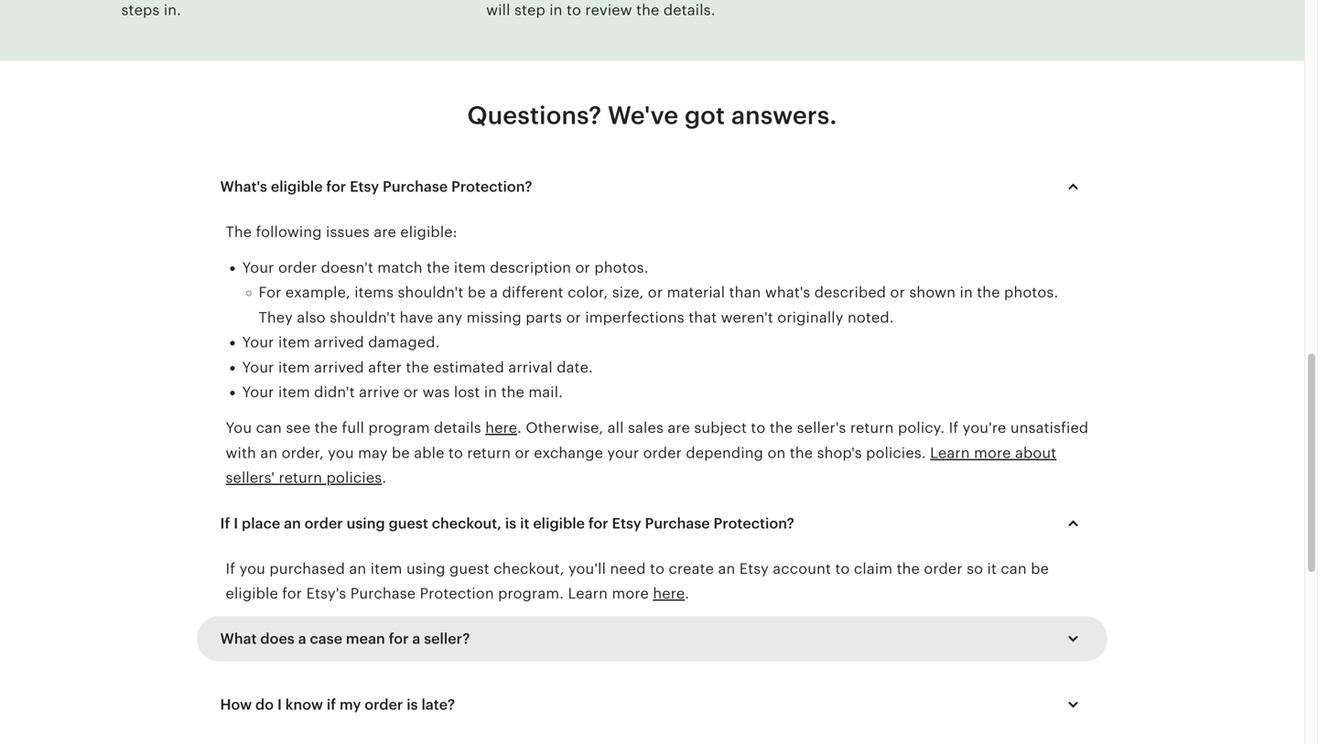 Task type: describe. For each thing, give the bounding box(es) containing it.
if i place an order using guest checkout, is it eligible for etsy purchase protection? button
[[204, 501, 1101, 545]]

purchased
[[270, 561, 345, 577]]

the inside if you purchased an item using guest checkout, you'll need to create an etsy account to claim the order so it can be eligible for etsy's purchase protection program. learn more
[[897, 561, 920, 577]]

be inside the . otherwise, all sales are subject to the seller's return policy. if you're unsatisfied with an order, you may be able to return or exchange your order depending on the shop's policies.
[[392, 445, 410, 461]]

to left claim
[[835, 561, 850, 577]]

checkout, for is
[[432, 515, 502, 532]]

an inside the . otherwise, all sales are subject to the seller's return policy. if you're unsatisfied with an order, you may be able to return or exchange your order depending on the shop's policies.
[[260, 445, 278, 461]]

an right the create
[[718, 561, 735, 577]]

subject
[[694, 420, 747, 436]]

be inside if you purchased an item using guest checkout, you'll need to create an etsy account to claim the order so it can be eligible for etsy's purchase protection program. learn more
[[1031, 561, 1049, 577]]

late?
[[422, 697, 455, 713]]

1 horizontal spatial a
[[412, 631, 420, 647]]

items
[[355, 284, 394, 301]]

learn inside if you purchased an item using guest checkout, you'll need to create an etsy account to claim the order so it can be eligible for etsy's purchase protection program. learn more
[[568, 585, 608, 602]]

able
[[414, 445, 444, 461]]

if for if you purchased an item using guest checkout, you'll need to create an etsy account to claim the order so it can be eligible for etsy's purchase protection program. learn more
[[226, 561, 235, 577]]

how
[[220, 697, 252, 713]]

1 vertical spatial purchase
[[645, 515, 710, 532]]

otherwise,
[[526, 420, 604, 436]]

sellers'
[[226, 470, 275, 486]]

you inside if you purchased an item using guest checkout, you'll need to create an etsy account to claim the order so it can be eligible for etsy's purchase protection program. learn more
[[239, 561, 266, 577]]

protection
[[420, 585, 494, 602]]

questions?
[[467, 101, 602, 130]]

using for item
[[406, 561, 445, 577]]

that
[[689, 309, 717, 326]]

to right subject at the right bottom of the page
[[751, 420, 766, 436]]

learn more about sellers' return policies link
[[226, 445, 1057, 486]]

the down eligible:
[[427, 260, 450, 276]]

or inside the . otherwise, all sales are subject to the seller's return policy. if you're unsatisfied with an order, you may be able to return or exchange your order depending on the shop's policies.
[[515, 445, 530, 461]]

guest for order
[[389, 515, 428, 532]]

questions? we've got answers.
[[467, 101, 837, 130]]

lost
[[454, 384, 480, 401]]

answers.
[[731, 101, 837, 130]]

what's
[[220, 178, 267, 195]]

learn inside 'learn more about sellers' return policies'
[[930, 445, 970, 461]]

0 horizontal spatial here
[[485, 420, 517, 436]]

example,
[[286, 284, 350, 301]]

match
[[378, 260, 423, 276]]

2 your from the top
[[242, 334, 274, 351]]

. otherwise, all sales are subject to the seller's return policy. if you're unsatisfied with an order, you may be able to return or exchange your order depending on the shop's policies.
[[226, 420, 1089, 461]]

a inside your order doesn't match the item description or photos. for example, items shouldn't be a different color, size, or material than what's described or shown in the photos. they also shouldn't have any missing parts or imperfections that weren't originally noted. your item arrived damaged. your item arrived after the estimated arrival date. your item didn't arrive or was lost in the mail.
[[490, 284, 498, 301]]

got
[[685, 101, 725, 130]]

have
[[400, 309, 433, 326]]

here .
[[653, 585, 689, 602]]

order inside your order doesn't match the item description or photos. for example, items shouldn't be a different color, size, or material than what's described or shown in the photos. they also shouldn't have any missing parts or imperfections that weren't originally noted. your item arrived damaged. your item arrived after the estimated arrival date. your item didn't arrive or was lost in the mail.
[[278, 260, 317, 276]]

described
[[814, 284, 886, 301]]

shop's
[[817, 445, 862, 461]]

size,
[[612, 284, 644, 301]]

you can see the full program details here
[[226, 420, 517, 436]]

all
[[608, 420, 624, 436]]

what's eligible for etsy purchase protection? button
[[204, 165, 1101, 209]]

know
[[285, 697, 323, 713]]

any
[[437, 309, 463, 326]]

for up you'll
[[589, 515, 608, 532]]

color,
[[568, 284, 608, 301]]

unsatisfied
[[1011, 420, 1089, 436]]

the left full
[[315, 420, 338, 436]]

case
[[310, 631, 342, 647]]

it inside if you purchased an item using guest checkout, you'll need to create an etsy account to claim the order so it can be eligible for etsy's purchase protection program. learn more
[[987, 561, 997, 577]]

be inside your order doesn't match the item description or photos. for example, items shouldn't be a different color, size, or material than what's described or shown in the photos. they also shouldn't have any missing parts or imperfections that weren't originally noted. your item arrived damaged. your item arrived after the estimated arrival date. your item didn't arrive or was lost in the mail.
[[468, 284, 486, 301]]

for inside 'dropdown button'
[[389, 631, 409, 647]]

or up color, in the left top of the page
[[575, 260, 590, 276]]

eligible inside if you purchased an item using guest checkout, you'll need to create an etsy account to claim the order so it can be eligible for etsy's purchase protection program. learn more
[[226, 585, 278, 602]]

the following issues are eligible:
[[226, 224, 457, 240]]

0 vertical spatial is
[[505, 515, 517, 532]]

also
[[297, 309, 326, 326]]

item inside if you purchased an item using guest checkout, you'll need to create an etsy account to claim the order so it can be eligible for etsy's purchase protection program. learn more
[[371, 561, 402, 577]]

can inside if you purchased an item using guest checkout, you'll need to create an etsy account to claim the order so it can be eligible for etsy's purchase protection program. learn more
[[1001, 561, 1027, 577]]

program.
[[498, 585, 564, 602]]

parts
[[526, 309, 562, 326]]

policies
[[326, 470, 382, 486]]

learn more about sellers' return policies
[[226, 445, 1057, 486]]

material
[[667, 284, 725, 301]]

details
[[434, 420, 481, 436]]

different
[[502, 284, 564, 301]]

program
[[368, 420, 430, 436]]

1 horizontal spatial shouldn't
[[398, 284, 464, 301]]

order inside if i place an order using guest checkout, is it eligible for etsy purchase protection? dropdown button
[[305, 515, 343, 532]]

how do i know if my order is late? button
[[204, 683, 1101, 727]]

arrive
[[359, 384, 399, 401]]

0 horizontal spatial a
[[298, 631, 306, 647]]

protection? inside 'what's eligible for etsy purchase protection?' dropdown button
[[451, 178, 532, 195]]

mean
[[346, 631, 385, 647]]

originally
[[777, 309, 844, 326]]

the
[[226, 224, 252, 240]]

order inside if you purchased an item using guest checkout, you'll need to create an etsy account to claim the order so it can be eligible for etsy's purchase protection program. learn more
[[924, 561, 963, 577]]

seller?
[[424, 631, 470, 647]]

4 your from the top
[[242, 384, 274, 401]]

on
[[768, 445, 786, 461]]

claim
[[854, 561, 893, 577]]

0 vertical spatial eligible
[[271, 178, 323, 195]]

for
[[259, 284, 281, 301]]

was
[[423, 384, 450, 401]]

guest for item
[[449, 561, 490, 577]]

estimated
[[433, 359, 504, 376]]

account
[[773, 561, 831, 577]]

it inside dropdown button
[[520, 515, 530, 532]]

need
[[610, 561, 646, 577]]

0 horizontal spatial etsy
[[350, 178, 379, 195]]

policies.
[[866, 445, 926, 461]]

the down 'arrival'
[[501, 384, 525, 401]]

you're
[[963, 420, 1006, 436]]

if
[[327, 697, 336, 713]]

shown
[[909, 284, 956, 301]]

2 arrived from the top
[[314, 359, 364, 376]]

i inside if i place an order using guest checkout, is it eligible for etsy purchase protection? dropdown button
[[234, 515, 238, 532]]

so
[[967, 561, 983, 577]]

than
[[729, 284, 761, 301]]

or right size,
[[648, 284, 663, 301]]

your order doesn't match the item description or photos. for example, items shouldn't be a different color, size, or material than what's described or shown in the photos. they also shouldn't have any missing parts or imperfections that weren't originally noted. your item arrived damaged. your item arrived after the estimated arrival date. your item didn't arrive or was lost in the mail.
[[242, 260, 1059, 401]]

what's
[[765, 284, 810, 301]]

do
[[255, 697, 274, 713]]

checkout, for you'll
[[494, 561, 564, 577]]

are inside the . otherwise, all sales are subject to the seller's return policy. if you're unsatisfied with an order, you may be able to return or exchange your order depending on the shop's policies.
[[668, 420, 690, 436]]

here link for .
[[653, 585, 685, 602]]

we've
[[608, 101, 679, 130]]

you'll
[[568, 561, 606, 577]]

how do i know if my order is late?
[[220, 697, 455, 713]]

order,
[[282, 445, 324, 461]]



Task type: locate. For each thing, give the bounding box(es) containing it.
you down place
[[239, 561, 266, 577]]

more inside 'learn more about sellers' return policies'
[[974, 445, 1011, 461]]

using inside if i place an order using guest checkout, is it eligible for etsy purchase protection? dropdown button
[[347, 515, 385, 532]]

0 horizontal spatial i
[[234, 515, 238, 532]]

1 vertical spatial protection?
[[714, 515, 795, 532]]

purchase inside if you purchased an item using guest checkout, you'll need to create an etsy account to claim the order so it can be eligible for etsy's purchase protection program. learn more
[[350, 585, 416, 602]]

is up program.
[[505, 515, 517, 532]]

or down color, in the left top of the page
[[566, 309, 581, 326]]

if
[[949, 420, 959, 436], [220, 515, 230, 532], [226, 561, 235, 577]]

guest inside if you purchased an item using guest checkout, you'll need to create an etsy account to claim the order so it can be eligible for etsy's purchase protection program. learn more
[[449, 561, 490, 577]]

0 horizontal spatial are
[[374, 224, 396, 240]]

what's eligible for etsy purchase protection?
[[220, 178, 532, 195]]

here down the create
[[653, 585, 685, 602]]

2 vertical spatial etsy
[[739, 561, 769, 577]]

1 vertical spatial shouldn't
[[330, 309, 396, 326]]

protection? inside if i place an order using guest checkout, is it eligible for etsy purchase protection? dropdown button
[[714, 515, 795, 532]]

1 vertical spatial can
[[1001, 561, 1027, 577]]

0 horizontal spatial photos.
[[594, 260, 649, 276]]

if for if i place an order using guest checkout, is it eligible for etsy purchase protection?
[[220, 515, 230, 532]]

1 vertical spatial eligible
[[533, 515, 585, 532]]

1 vertical spatial is
[[407, 697, 418, 713]]

you down full
[[328, 445, 354, 461]]

0 horizontal spatial guest
[[389, 515, 428, 532]]

shouldn't
[[398, 284, 464, 301], [330, 309, 396, 326]]

more down you're
[[974, 445, 1011, 461]]

if i place an order using guest checkout, is it eligible for etsy purchase protection?
[[220, 515, 795, 532]]

order up example, on the top
[[278, 260, 317, 276]]

you inside the . otherwise, all sales are subject to the seller's return policy. if you're unsatisfied with an order, you may be able to return or exchange your order depending on the shop's policies.
[[328, 445, 354, 461]]

my
[[340, 697, 361, 713]]

what does a case mean for a seller? button
[[204, 617, 1101, 661]]

order up purchased
[[305, 515, 343, 532]]

2 vertical spatial return
[[279, 470, 322, 486]]

doesn't
[[321, 260, 374, 276]]

arrival
[[508, 359, 553, 376]]

or left exchange
[[515, 445, 530, 461]]

. down the create
[[685, 585, 689, 602]]

noted.
[[848, 309, 894, 326]]

for up the following issues are eligible:
[[326, 178, 346, 195]]

to
[[751, 420, 766, 436], [448, 445, 463, 461], [650, 561, 665, 577], [835, 561, 850, 577]]

1 vertical spatial be
[[392, 445, 410, 461]]

checkout, inside if you purchased an item using guest checkout, you'll need to create an etsy account to claim the order so it can be eligible for etsy's purchase protection program. learn more
[[494, 561, 564, 577]]

order inside how do i know if my order is late? dropdown button
[[365, 697, 403, 713]]

0 vertical spatial if
[[949, 420, 959, 436]]

shouldn't down items
[[330, 309, 396, 326]]

depending
[[686, 445, 764, 461]]

be down program
[[392, 445, 410, 461]]

guest down "able"
[[389, 515, 428, 532]]

0 horizontal spatial shouldn't
[[330, 309, 396, 326]]

learn down 'policy.'
[[930, 445, 970, 461]]

here link for . otherwise, all sales are subject to the seller's return policy. if you're unsatisfied with an order, you may be able to return or exchange your order depending on the shop's policies.
[[485, 420, 517, 436]]

protection? up account
[[714, 515, 795, 532]]

0 vertical spatial return
[[850, 420, 894, 436]]

0 vertical spatial be
[[468, 284, 486, 301]]

1 horizontal spatial guest
[[449, 561, 490, 577]]

0 horizontal spatial more
[[612, 585, 649, 602]]

the right claim
[[897, 561, 920, 577]]

date.
[[557, 359, 593, 376]]

i
[[234, 515, 238, 532], [277, 697, 282, 713]]

0 vertical spatial in
[[960, 284, 973, 301]]

2 vertical spatial be
[[1031, 561, 1049, 577]]

2 vertical spatial .
[[685, 585, 689, 602]]

etsy up 'issues'
[[350, 178, 379, 195]]

. for .
[[382, 470, 387, 486]]

3 your from the top
[[242, 359, 274, 376]]

2 vertical spatial if
[[226, 561, 235, 577]]

0 vertical spatial protection?
[[451, 178, 532, 195]]

see
[[286, 420, 311, 436]]

a left seller?
[[412, 631, 420, 647]]

checkout, up protection
[[432, 515, 502, 532]]

1 your from the top
[[242, 260, 274, 276]]

or left shown
[[890, 284, 905, 301]]

for inside if you purchased an item using guest checkout, you'll need to create an etsy account to claim the order so it can be eligible for etsy's purchase protection program. learn more
[[282, 585, 302, 602]]

1 vertical spatial photos.
[[1004, 284, 1059, 301]]

protection? up eligible:
[[451, 178, 532, 195]]

eligible up you'll
[[533, 515, 585, 532]]

0 horizontal spatial can
[[256, 420, 282, 436]]

1 vertical spatial guest
[[449, 561, 490, 577]]

0 vertical spatial it
[[520, 515, 530, 532]]

checkout, inside dropdown button
[[432, 515, 502, 532]]

full
[[342, 420, 364, 436]]

are right 'issues'
[[374, 224, 396, 240]]

1 horizontal spatial here
[[653, 585, 685, 602]]

for down purchased
[[282, 585, 302, 602]]

1 vertical spatial here link
[[653, 585, 685, 602]]

seller's
[[797, 420, 846, 436]]

you
[[226, 420, 252, 436]]

return up the policies.
[[850, 420, 894, 436]]

the up on
[[770, 420, 793, 436]]

following
[[256, 224, 322, 240]]

if up what
[[226, 561, 235, 577]]

0 horizontal spatial protection?
[[451, 178, 532, 195]]

shouldn't up have
[[398, 284, 464, 301]]

with
[[226, 445, 256, 461]]

be
[[468, 284, 486, 301], [392, 445, 410, 461], [1031, 561, 1049, 577]]

checkout, up program.
[[494, 561, 564, 577]]

here link right details
[[485, 420, 517, 436]]

in right 'lost'
[[484, 384, 497, 401]]

return inside 'learn more about sellers' return policies'
[[279, 470, 322, 486]]

are
[[374, 224, 396, 240], [668, 420, 690, 436]]

are right "sales"
[[668, 420, 690, 436]]

1 horizontal spatial it
[[987, 561, 997, 577]]

here link
[[485, 420, 517, 436], [653, 585, 685, 602]]

1 horizontal spatial more
[[974, 445, 1011, 461]]

0 horizontal spatial you
[[239, 561, 266, 577]]

learn down you'll
[[568, 585, 608, 602]]

be right so
[[1031, 561, 1049, 577]]

1 horizontal spatial here link
[[653, 585, 685, 602]]

0 vertical spatial can
[[256, 420, 282, 436]]

if inside the . otherwise, all sales are subject to the seller's return policy. if you're unsatisfied with an order, you may be able to return or exchange your order depending on the shop's policies.
[[949, 420, 959, 436]]

in right shown
[[960, 284, 973, 301]]

purchase up "mean"
[[350, 585, 416, 602]]

using
[[347, 515, 385, 532], [406, 561, 445, 577]]

0 vertical spatial etsy
[[350, 178, 379, 195]]

. left otherwise,
[[517, 420, 522, 436]]

1 vertical spatial it
[[987, 561, 997, 577]]

2 horizontal spatial return
[[850, 420, 894, 436]]

0 vertical spatial more
[[974, 445, 1011, 461]]

1 horizontal spatial is
[[505, 515, 517, 532]]

.
[[517, 420, 522, 436], [382, 470, 387, 486], [685, 585, 689, 602]]

after
[[368, 359, 402, 376]]

sales
[[628, 420, 664, 436]]

1 vertical spatial here
[[653, 585, 685, 602]]

or left was
[[404, 384, 419, 401]]

the right shown
[[977, 284, 1000, 301]]

2 horizontal spatial .
[[685, 585, 689, 602]]

1 vertical spatial checkout,
[[494, 561, 564, 577]]

0 horizontal spatial it
[[520, 515, 530, 532]]

purchase up the create
[[645, 515, 710, 532]]

if inside if you purchased an item using guest checkout, you'll need to create an etsy account to claim the order so it can be eligible for etsy's purchase protection program. learn more
[[226, 561, 235, 577]]

a
[[490, 284, 498, 301], [298, 631, 306, 647], [412, 631, 420, 647]]

1 horizontal spatial protection?
[[714, 515, 795, 532]]

if inside dropdown button
[[220, 515, 230, 532]]

to up here .
[[650, 561, 665, 577]]

1 vertical spatial i
[[277, 697, 282, 713]]

1 horizontal spatial you
[[328, 445, 354, 461]]

if left you're
[[949, 420, 959, 436]]

1 horizontal spatial .
[[517, 420, 522, 436]]

it
[[520, 515, 530, 532], [987, 561, 997, 577]]

using for order
[[347, 515, 385, 532]]

more
[[974, 445, 1011, 461], [612, 585, 649, 602]]

0 horizontal spatial learn
[[568, 585, 608, 602]]

0 vertical spatial shouldn't
[[398, 284, 464, 301]]

it up program.
[[520, 515, 530, 532]]

1 vertical spatial etsy
[[612, 515, 641, 532]]

. for . otherwise, all sales are subject to the seller's return policy. if you're unsatisfied with an order, you may be able to return or exchange your order depending on the shop's policies.
[[517, 420, 522, 436]]

the right on
[[790, 445, 813, 461]]

etsy inside if you purchased an item using guest checkout, you'll need to create an etsy account to claim the order so it can be eligible for etsy's purchase protection program. learn more
[[739, 561, 769, 577]]

order inside the . otherwise, all sales are subject to the seller's return policy. if you're unsatisfied with an order, you may be able to return or exchange your order depending on the shop's policies.
[[643, 445, 682, 461]]

description
[[490, 260, 571, 276]]

etsy left account
[[739, 561, 769, 577]]

using up protection
[[406, 561, 445, 577]]

2 horizontal spatial etsy
[[739, 561, 769, 577]]

here link down the create
[[653, 585, 685, 602]]

1 vertical spatial are
[[668, 420, 690, 436]]

1 vertical spatial more
[[612, 585, 649, 602]]

1 horizontal spatial return
[[467, 445, 511, 461]]

0 vertical spatial purchase
[[383, 178, 448, 195]]

0 vertical spatial are
[[374, 224, 396, 240]]

0 vertical spatial here
[[485, 420, 517, 436]]

1 vertical spatial learn
[[568, 585, 608, 602]]

can left see
[[256, 420, 282, 436]]

issues
[[326, 224, 370, 240]]

is left "late?"
[[407, 697, 418, 713]]

a up the missing
[[490, 284, 498, 301]]

1 horizontal spatial in
[[960, 284, 973, 301]]

create
[[669, 561, 714, 577]]

a left case
[[298, 631, 306, 647]]

eligible up following
[[271, 178, 323, 195]]

return down order,
[[279, 470, 322, 486]]

i right do
[[277, 697, 282, 713]]

more down the need
[[612, 585, 649, 602]]

order down "sales"
[[643, 445, 682, 461]]

0 horizontal spatial is
[[407, 697, 418, 713]]

1 horizontal spatial can
[[1001, 561, 1027, 577]]

eligible up what
[[226, 585, 278, 602]]

in
[[960, 284, 973, 301], [484, 384, 497, 401]]

you
[[328, 445, 354, 461], [239, 561, 266, 577]]

arrived down the also
[[314, 334, 364, 351]]

policy.
[[898, 420, 945, 436]]

0 horizontal spatial in
[[484, 384, 497, 401]]

an inside dropdown button
[[284, 515, 301, 532]]

does
[[260, 631, 295, 647]]

eligible
[[271, 178, 323, 195], [533, 515, 585, 532], [226, 585, 278, 602]]

0 horizontal spatial using
[[347, 515, 385, 532]]

can right so
[[1001, 561, 1027, 577]]

1 horizontal spatial be
[[468, 284, 486, 301]]

0 vertical spatial i
[[234, 515, 238, 532]]

1 vertical spatial if
[[220, 515, 230, 532]]

0 vertical spatial arrived
[[314, 334, 364, 351]]

1 arrived from the top
[[314, 334, 364, 351]]

here right details
[[485, 420, 517, 436]]

your
[[242, 260, 274, 276], [242, 334, 274, 351], [242, 359, 274, 376], [242, 384, 274, 401]]

the
[[427, 260, 450, 276], [977, 284, 1000, 301], [406, 359, 429, 376], [501, 384, 525, 401], [315, 420, 338, 436], [770, 420, 793, 436], [790, 445, 813, 461], [897, 561, 920, 577]]

1 horizontal spatial i
[[277, 697, 282, 713]]

can
[[256, 420, 282, 436], [1001, 561, 1027, 577]]

1 horizontal spatial are
[[668, 420, 690, 436]]

etsy up the need
[[612, 515, 641, 532]]

2 horizontal spatial be
[[1031, 561, 1049, 577]]

what does a case mean for a seller?
[[220, 631, 470, 647]]

2 vertical spatial eligible
[[226, 585, 278, 602]]

the down damaged.
[[406, 359, 429, 376]]

1 horizontal spatial etsy
[[612, 515, 641, 532]]

purchase up eligible:
[[383, 178, 448, 195]]

if you purchased an item using guest checkout, you'll need to create an etsy account to claim the order so it can be eligible for etsy's purchase protection program. learn more
[[226, 561, 1049, 602]]

0 horizontal spatial return
[[279, 470, 322, 486]]

it right so
[[987, 561, 997, 577]]

about
[[1015, 445, 1057, 461]]

your
[[607, 445, 639, 461]]

2 horizontal spatial a
[[490, 284, 498, 301]]

0 vertical spatial .
[[517, 420, 522, 436]]

arrived up didn't at the left bottom
[[314, 359, 364, 376]]

be up the missing
[[468, 284, 486, 301]]

order right my
[[365, 697, 403, 713]]

an right place
[[284, 515, 301, 532]]

guest up protection
[[449, 561, 490, 577]]

0 horizontal spatial here link
[[485, 420, 517, 436]]

guest inside if i place an order using guest checkout, is it eligible for etsy purchase protection? dropdown button
[[389, 515, 428, 532]]

1 vertical spatial .
[[382, 470, 387, 486]]

to down details
[[448, 445, 463, 461]]

1 vertical spatial return
[[467, 445, 511, 461]]

1 vertical spatial in
[[484, 384, 497, 401]]

. down may
[[382, 470, 387, 486]]

i left place
[[234, 515, 238, 532]]

order left so
[[924, 561, 963, 577]]

using down policies
[[347, 515, 385, 532]]

weren't
[[721, 309, 773, 326]]

an right with
[[260, 445, 278, 461]]

mail.
[[529, 384, 563, 401]]

0 vertical spatial using
[[347, 515, 385, 532]]

1 horizontal spatial photos.
[[1004, 284, 1059, 301]]

1 vertical spatial using
[[406, 561, 445, 577]]

if left place
[[220, 515, 230, 532]]

0 vertical spatial checkout,
[[432, 515, 502, 532]]

missing
[[467, 309, 522, 326]]

eligible:
[[400, 224, 457, 240]]

an right purchased
[[349, 561, 366, 577]]

return down details
[[467, 445, 511, 461]]

1 vertical spatial you
[[239, 561, 266, 577]]

i inside how do i know if my order is late? dropdown button
[[277, 697, 282, 713]]

1 horizontal spatial learn
[[930, 445, 970, 461]]

here
[[485, 420, 517, 436], [653, 585, 685, 602]]

0 vertical spatial learn
[[930, 445, 970, 461]]

0 vertical spatial photos.
[[594, 260, 649, 276]]

0 vertical spatial guest
[[389, 515, 428, 532]]

place
[[242, 515, 280, 532]]

using inside if you purchased an item using guest checkout, you'll need to create an etsy account to claim the order so it can be eligible for etsy's purchase protection program. learn more
[[406, 561, 445, 577]]

. inside the . otherwise, all sales are subject to the seller's return policy. if you're unsatisfied with an order, you may be able to return or exchange your order depending on the shop's policies.
[[517, 420, 522, 436]]

may
[[358, 445, 388, 461]]

exchange
[[534, 445, 603, 461]]

0 vertical spatial you
[[328, 445, 354, 461]]

order
[[278, 260, 317, 276], [643, 445, 682, 461], [305, 515, 343, 532], [924, 561, 963, 577], [365, 697, 403, 713]]

guest
[[389, 515, 428, 532], [449, 561, 490, 577]]

for right "mean"
[[389, 631, 409, 647]]

1 vertical spatial arrived
[[314, 359, 364, 376]]

they
[[259, 309, 293, 326]]

more inside if you purchased an item using guest checkout, you'll need to create an etsy account to claim the order so it can be eligible for etsy's purchase protection program. learn more
[[612, 585, 649, 602]]

imperfections
[[585, 309, 685, 326]]

0 vertical spatial here link
[[485, 420, 517, 436]]

didn't
[[314, 384, 355, 401]]



Task type: vqa. For each thing, say whether or not it's contained in the screenshot.
shipping within the $ 10.20 $ 17.00 (40% off) FREE shipping
no



